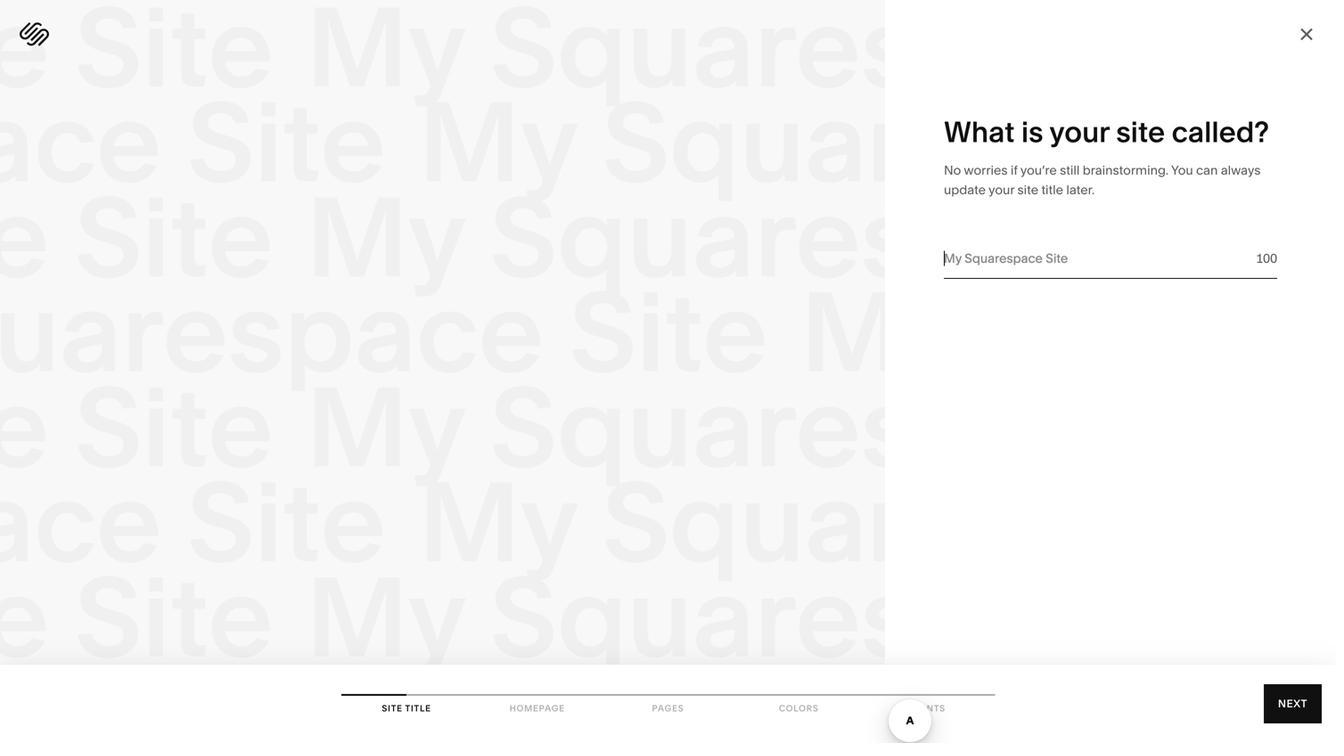 Task type: locate. For each thing, give the bounding box(es) containing it.
0 horizontal spatial your
[[989, 182, 1015, 197]]

0 vertical spatial site
[[1116, 115, 1165, 149]]

1 vertical spatial your
[[989, 182, 1015, 197]]

site title
[[382, 703, 431, 714]]

site
[[1116, 115, 1165, 149], [1018, 182, 1039, 197]]

colors
[[779, 703, 819, 714]]

0 vertical spatial your
[[1050, 115, 1110, 149]]

pages
[[652, 703, 684, 714]]

next
[[1278, 698, 1308, 710]]

0 horizontal spatial site
[[1018, 182, 1039, 197]]

always
[[1221, 163, 1261, 178]]

worries
[[964, 163, 1008, 178]]

if
[[1011, 163, 1018, 178]]

site down you're in the top of the page
[[1018, 182, 1039, 197]]

brainstorming.
[[1083, 163, 1169, 178]]

your down if
[[989, 182, 1015, 197]]

next button
[[1264, 685, 1322, 724]]

title
[[405, 703, 431, 714]]

site up brainstorming.
[[1116, 115, 1165, 149]]

1 horizontal spatial site
[[1116, 115, 1165, 149]]

is
[[1021, 115, 1044, 149]]

1 horizontal spatial your
[[1050, 115, 1110, 149]]

1 vertical spatial site
[[1018, 182, 1039, 197]]

your up 'still'
[[1050, 115, 1110, 149]]

fonts
[[914, 703, 946, 714]]

still
[[1060, 163, 1080, 178]]

later.
[[1067, 182, 1095, 197]]

no
[[944, 163, 961, 178]]

your
[[1050, 115, 1110, 149], [989, 182, 1015, 197]]



Task type: vqa. For each thing, say whether or not it's contained in the screenshot.
CALLED? at right top
yes



Task type: describe. For each thing, give the bounding box(es) containing it.
100
[[1256, 251, 1277, 266]]

you're
[[1021, 163, 1057, 178]]

what is your site called?
[[944, 115, 1269, 149]]

update
[[944, 182, 986, 197]]

what
[[944, 115, 1015, 149]]

can
[[1196, 163, 1218, 178]]

your inside no worries if you're still brainstorming. you can always update your site title later.
[[989, 182, 1015, 197]]

you
[[1171, 163, 1193, 178]]

no worries if you're still brainstorming. you can always update your site title later.
[[944, 163, 1261, 197]]

site
[[382, 703, 403, 714]]

My Squarespace Site text field
[[944, 249, 1246, 268]]

called?
[[1172, 115, 1269, 149]]

site inside no worries if you're still brainstorming. you can always update your site title later.
[[1018, 182, 1039, 197]]

title
[[1042, 182, 1064, 197]]

homepage
[[510, 703, 565, 714]]



